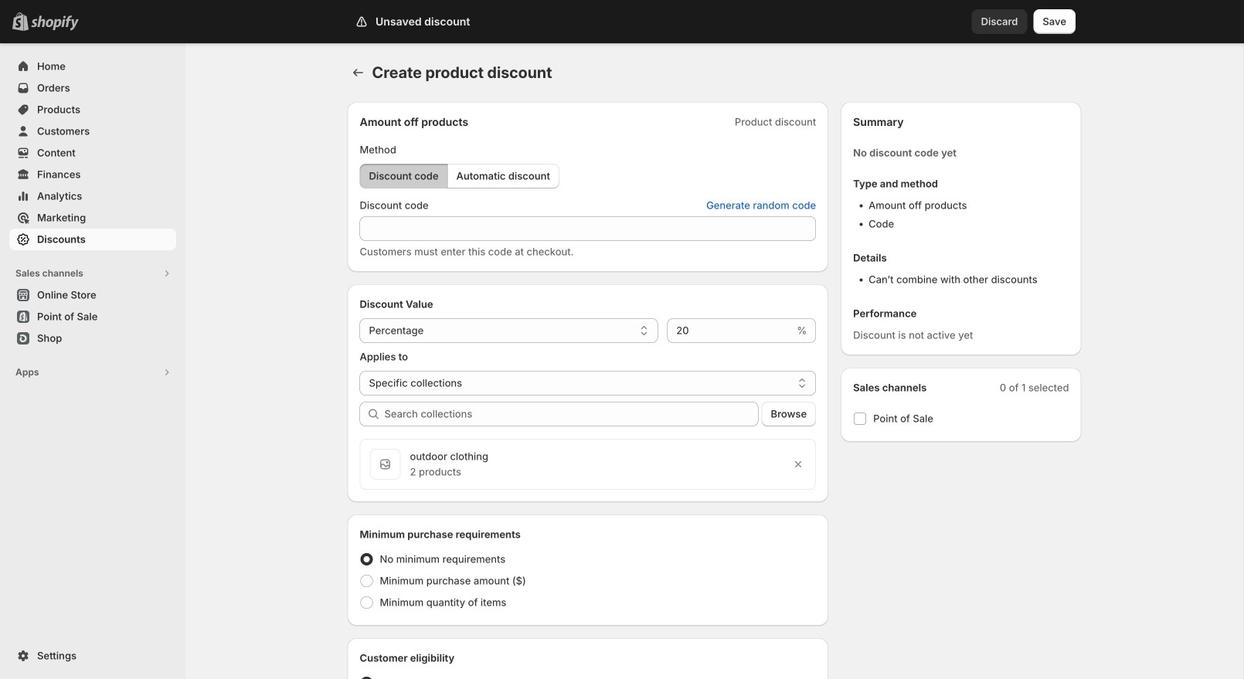 Task type: describe. For each thing, give the bounding box(es) containing it.
shopify image
[[31, 15, 79, 31]]

Search collections text field
[[385, 402, 759, 427]]



Task type: locate. For each thing, give the bounding box(es) containing it.
None text field
[[360, 216, 816, 241], [667, 318, 794, 343], [360, 216, 816, 241], [667, 318, 794, 343]]



Task type: vqa. For each thing, say whether or not it's contained in the screenshot.
My Store icon
no



